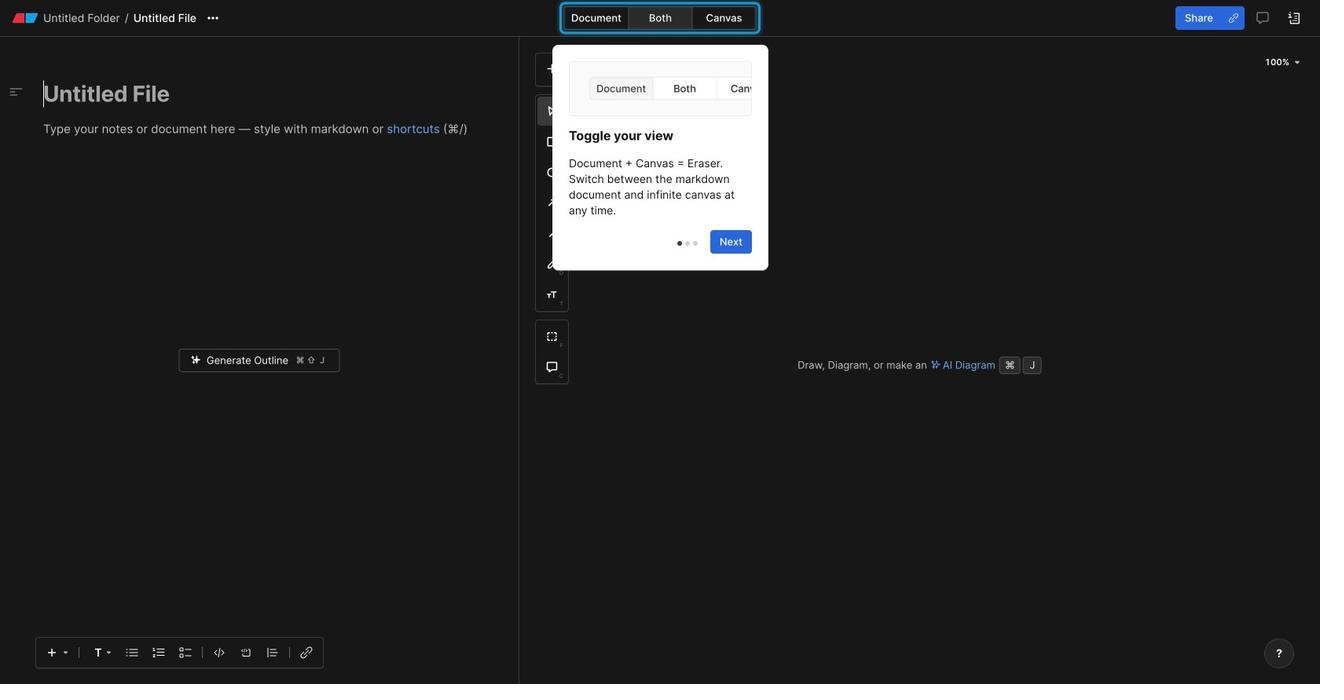 Task type: describe. For each thing, give the bounding box(es) containing it.
cover image
[[570, 62, 751, 116]]



Task type: vqa. For each thing, say whether or not it's contained in the screenshot.
List all relevant technologies "text box"
no



Task type: locate. For each thing, give the bounding box(es) containing it.
None text field
[[43, 117, 475, 352]]



